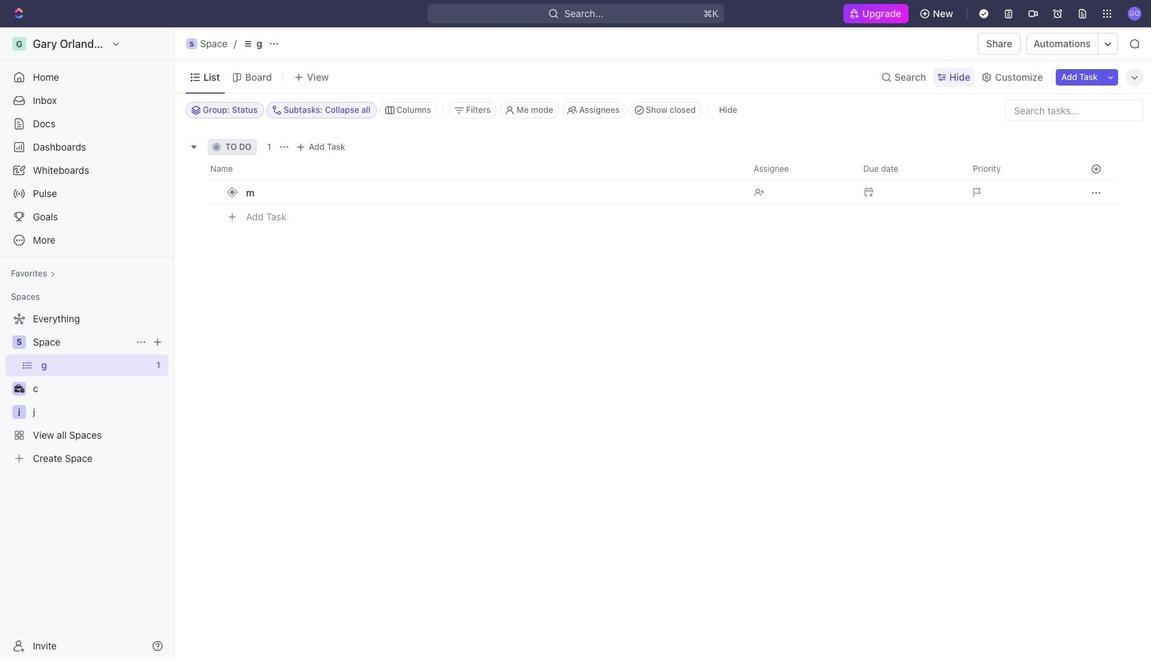 Task type: describe. For each thing, give the bounding box(es) containing it.
Search tasks... text field
[[1006, 100, 1143, 121]]

gary orlando's workspace, , element
[[12, 37, 26, 51]]

business time image
[[14, 385, 24, 393]]

0 horizontal spatial space, , element
[[12, 336, 26, 349]]



Task type: locate. For each thing, give the bounding box(es) containing it.
tree
[[5, 308, 169, 470]]

space, , element
[[186, 38, 197, 49], [12, 336, 26, 349]]

0 vertical spatial space, , element
[[186, 38, 197, 49]]

1 vertical spatial space, , element
[[12, 336, 26, 349]]

1 horizontal spatial space, , element
[[186, 38, 197, 49]]

sidebar navigation
[[0, 27, 177, 660]]

j, , element
[[12, 406, 26, 419]]

tree inside sidebar navigation
[[5, 308, 169, 470]]



Task type: vqa. For each thing, say whether or not it's contained in the screenshot.
bottommost Space, , element
yes



